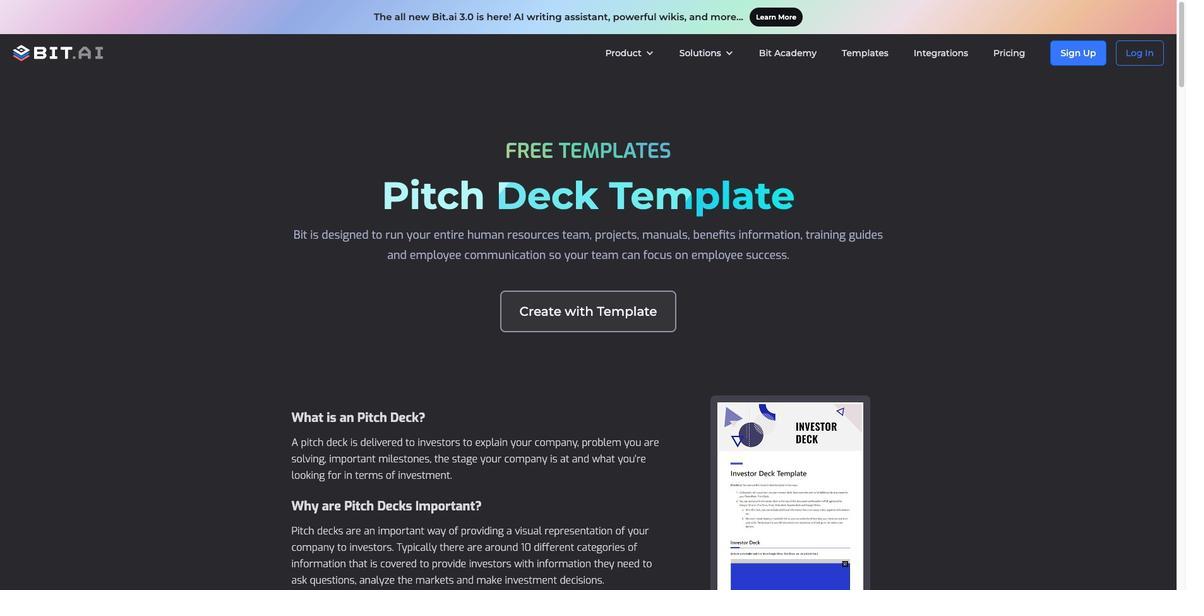 Task type: describe. For each thing, give the bounding box(es) containing it.
with inside pitch decks are an important way of providing a visual representation of your company to investors. typically there are around 10 different categories of information that is covered to provide investors with information they need to ask questions, analyze the markets and make investment decisions.
[[514, 557, 534, 571]]

stage
[[452, 452, 478, 466]]

is inside pitch decks are an important way of providing a visual representation of your company to investors. typically there are around 10 different categories of information that is covered to provide investors with information they need to ask questions, analyze the markets and make investment decisions.
[[370, 557, 378, 571]]

learn
[[756, 13, 776, 21]]

are inside a pitch deck is delivered to investors to explain your company, problem you are solving, important milestones, the stage your company is at and what you're looking for in terms of investment.
[[644, 436, 659, 449]]

create with template link
[[501, 291, 676, 332]]

solutions
[[680, 47, 721, 59]]

what is an pitch deck?
[[292, 409, 426, 426]]

run
[[386, 227, 404, 243]]

of up need
[[628, 541, 638, 554]]

academy
[[774, 47, 817, 59]]

projects,
[[595, 227, 639, 243]]

your down explain
[[480, 452, 502, 466]]

representation
[[545, 524, 613, 538]]

the inside pitch decks are an important way of providing a visual representation of your company to investors. typically there are around 10 different categories of information that is covered to provide investors with information they need to ask questions, analyze the markets and make investment decisions.
[[398, 574, 413, 587]]

to down decks
[[337, 541, 347, 554]]

learn more
[[756, 13, 797, 21]]

pricing
[[994, 47, 1026, 59]]

templates link
[[830, 34, 901, 72]]

create
[[520, 304, 562, 319]]

pitch decks are an important way of providing a visual representation of your company to investors. typically there are around 10 different categories of information that is covered to provide investors with information they need to ask questions, analyze the markets and make investment decisions.
[[292, 524, 652, 587]]

why
[[292, 498, 319, 515]]

and inside a pitch deck is delivered to investors to explain your company, problem you are solving, important milestones, the stage your company is at and what you're looking for in terms of investment.
[[572, 452, 589, 466]]

provide
[[432, 557, 466, 571]]

different
[[534, 541, 574, 554]]

0 vertical spatial an
[[340, 409, 354, 426]]

in
[[344, 469, 352, 482]]

is right deck
[[350, 436, 358, 449]]

ask
[[292, 574, 307, 587]]

to right need
[[643, 557, 652, 571]]

free
[[506, 138, 554, 164]]

free templates
[[506, 138, 671, 164]]

there
[[440, 541, 465, 554]]

human
[[467, 227, 504, 243]]

pitch up delivered
[[357, 409, 387, 426]]

create with template
[[520, 304, 657, 319]]

terms
[[355, 469, 383, 482]]

investment.
[[398, 469, 452, 482]]

bit academy
[[759, 47, 817, 59]]

log in link
[[1116, 40, 1164, 66]]

is right 3.0
[[476, 11, 484, 23]]

a pitch deck is delivered to investors to explain your company, problem you are solving, important milestones, the stage your company is at and what you're looking for in terms of investment.
[[292, 436, 659, 482]]

bit academy link
[[747, 34, 830, 72]]

markets
[[416, 574, 454, 587]]

decks
[[317, 524, 343, 538]]

pitch
[[301, 436, 324, 449]]

guides
[[849, 227, 883, 243]]

company,
[[535, 436, 579, 449]]

decisions.
[[560, 574, 604, 587]]

new
[[409, 11, 430, 23]]

your down team,
[[564, 248, 589, 263]]

is right 'what'
[[327, 409, 336, 426]]

pitch deck template
[[382, 172, 795, 219]]

2 information from the left
[[537, 557, 591, 571]]

you're
[[618, 452, 646, 466]]

resources
[[508, 227, 559, 243]]

team
[[592, 248, 619, 263]]

banner containing product
[[0, 34, 1177, 72]]

visual
[[515, 524, 542, 538]]

way
[[427, 524, 446, 538]]

your right run
[[407, 227, 431, 243]]

entire
[[434, 227, 464, 243]]

success.
[[746, 248, 790, 263]]

product
[[606, 47, 642, 59]]

solving,
[[292, 452, 327, 466]]

decks
[[377, 498, 412, 515]]

communication
[[465, 248, 546, 263]]

the inside a pitch deck is delivered to investors to explain your company, problem you are solving, important milestones, the stage your company is at and what you're looking for in terms of investment.
[[434, 452, 450, 466]]

company inside pitch decks are an important way of providing a visual representation of your company to investors. typically there are around 10 different categories of information that is covered to provide investors with information they need to ask questions, analyze the markets and make investment decisions.
[[292, 541, 335, 554]]

1 horizontal spatial with
[[565, 304, 594, 319]]

what
[[592, 452, 615, 466]]

bit.ai
[[432, 11, 457, 23]]

template for pitch deck template
[[609, 172, 795, 219]]

pitch deck template image
[[711, 395, 871, 590]]

at
[[560, 452, 570, 466]]

wikis,
[[659, 11, 687, 23]]

deck
[[326, 436, 348, 449]]

sign
[[1061, 47, 1081, 59]]

template for create with template
[[597, 304, 657, 319]]

an inside pitch decks are an important way of providing a visual representation of your company to investors. typically there are around 10 different categories of information that is covered to provide investors with information they need to ask questions, analyze the markets and make investment decisions.
[[364, 524, 375, 538]]

for
[[328, 469, 341, 482]]

1 employee from the left
[[410, 248, 462, 263]]

delivered
[[360, 436, 403, 449]]



Task type: locate. For each thing, give the bounding box(es) containing it.
investors inside a pitch deck is delivered to investors to explain your company, problem you are solving, important milestones, the stage your company is at and what you're looking for in terms of investment.
[[418, 436, 460, 449]]

0 horizontal spatial with
[[514, 557, 534, 571]]

company down decks
[[292, 541, 335, 554]]

to inside bit is designed to run your entire human resources team, projects, manuals, benefits information, training guides and employee communication so your team can focus on employee success.
[[372, 227, 383, 243]]

1 horizontal spatial important
[[378, 524, 425, 538]]

0 horizontal spatial important
[[329, 452, 376, 466]]

your right explain
[[511, 436, 532, 449]]

employee down entire
[[410, 248, 462, 263]]

important?
[[416, 498, 482, 515]]

templates
[[559, 138, 671, 164]]

company
[[505, 452, 548, 466], [292, 541, 335, 554]]

sign up link
[[1051, 40, 1107, 66]]

need
[[617, 557, 640, 571]]

sign up
[[1061, 47, 1097, 59]]

pricing link
[[981, 34, 1038, 72]]

solutions button
[[667, 34, 747, 72]]

bit inside bit academy link
[[759, 47, 772, 59]]

0 horizontal spatial company
[[292, 541, 335, 554]]

1 vertical spatial an
[[364, 524, 375, 538]]

your inside pitch decks are an important way of providing a visual representation of your company to investors. typically there are around 10 different categories of information that is covered to provide investors with information they need to ask questions, analyze the markets and make investment decisions.
[[628, 524, 649, 538]]

you
[[624, 436, 642, 449]]

0 vertical spatial template
[[609, 172, 795, 219]]

1 vertical spatial bit
[[294, 227, 307, 243]]

is left at
[[550, 452, 558, 466]]

1 vertical spatial investors
[[469, 557, 512, 571]]

they
[[594, 557, 615, 571]]

and
[[689, 11, 708, 23], [387, 248, 407, 263], [572, 452, 589, 466], [457, 574, 474, 587]]

to
[[372, 227, 383, 243], [406, 436, 415, 449], [463, 436, 473, 449], [337, 541, 347, 554], [420, 557, 429, 571], [643, 557, 652, 571]]

are right decks
[[346, 524, 361, 538]]

2 2 image from the left
[[725, 49, 734, 57]]

pitch up entire
[[382, 172, 485, 219]]

an up deck
[[340, 409, 354, 426]]

ai writing
[[514, 11, 562, 23]]

investors.
[[350, 541, 394, 554]]

providing
[[461, 524, 504, 538]]

categories
[[577, 541, 625, 554]]

to up milestones,
[[406, 436, 415, 449]]

0 horizontal spatial investors
[[418, 436, 460, 449]]

and inside pitch decks are an important way of providing a visual representation of your company to investors. typically there are around 10 different categories of information that is covered to provide investors with information they need to ask questions, analyze the markets and make investment decisions.
[[457, 574, 474, 587]]

make
[[477, 574, 502, 587]]

1 vertical spatial the
[[398, 574, 413, 587]]

and right wikis,
[[689, 11, 708, 23]]

all
[[395, 11, 406, 23]]

of up categories
[[616, 524, 625, 538]]

here!
[[487, 11, 512, 23]]

information down 'different' on the bottom of page
[[537, 557, 591, 571]]

2 image right solutions
[[725, 49, 734, 57]]

benefits
[[693, 227, 736, 243]]

analyze
[[359, 574, 395, 587]]

a
[[507, 524, 512, 538]]

with
[[565, 304, 594, 319], [514, 557, 534, 571]]

pitch
[[382, 172, 485, 219], [357, 409, 387, 426], [344, 498, 374, 515], [292, 524, 314, 538]]

2 image right product
[[645, 49, 654, 57]]

around
[[485, 541, 518, 554]]

0 horizontal spatial the
[[398, 574, 413, 587]]

are down providing
[[467, 541, 482, 554]]

1 2 image from the left
[[645, 49, 654, 57]]

the
[[434, 452, 450, 466], [398, 574, 413, 587]]

questions,
[[310, 574, 357, 587]]

2 image inside product popup button
[[645, 49, 654, 57]]

covered
[[380, 557, 417, 571]]

explain
[[475, 436, 508, 449]]

is inside bit is designed to run your entire human resources team, projects, manuals, benefits information, training guides and employee communication so your team can focus on employee success.
[[310, 227, 319, 243]]

company inside a pitch deck is delivered to investors to explain your company, problem you are solving, important milestones, the stage your company is at and what you're looking for in terms of investment.
[[505, 452, 548, 466]]

what
[[292, 409, 323, 426]]

0 vertical spatial investors
[[418, 436, 460, 449]]

banner
[[0, 34, 1177, 72]]

bit is designed to run your entire human resources team, projects, manuals, benefits information, training guides and employee communication so your team can focus on employee success.
[[294, 227, 883, 263]]

investors up make
[[469, 557, 512, 571]]

and inside bit is designed to run your entire human resources team, projects, manuals, benefits information, training guides and employee communication so your team can focus on employee success.
[[387, 248, 407, 263]]

1 vertical spatial important
[[378, 524, 425, 538]]

problem
[[582, 436, 622, 449]]

pitch down why
[[292, 524, 314, 538]]

powerful
[[613, 11, 657, 23]]

are
[[644, 436, 659, 449], [322, 498, 341, 515], [346, 524, 361, 538], [467, 541, 482, 554]]

0 vertical spatial the
[[434, 452, 450, 466]]

important inside a pitch deck is delivered to investors to explain your company, problem you are solving, important milestones, the stage your company is at and what you're looking for in terms of investment.
[[329, 452, 376, 466]]

1 horizontal spatial information
[[537, 557, 591, 571]]

log
[[1126, 47, 1143, 59]]

investors
[[418, 436, 460, 449], [469, 557, 512, 571]]

to left run
[[372, 227, 383, 243]]

up
[[1083, 47, 1097, 59]]

0 horizontal spatial bit
[[294, 227, 307, 243]]

bit
[[759, 47, 772, 59], [294, 227, 307, 243]]

the down covered
[[398, 574, 413, 587]]

to up stage
[[463, 436, 473, 449]]

bit inside bit is designed to run your entire human resources team, projects, manuals, benefits information, training guides and employee communication so your team can focus on employee success.
[[294, 227, 307, 243]]

so
[[549, 248, 561, 263]]

0 vertical spatial with
[[565, 304, 594, 319]]

deck?
[[390, 409, 426, 426]]

team,
[[562, 227, 592, 243]]

2 image for product
[[645, 49, 654, 57]]

2 image for solutions
[[725, 49, 734, 57]]

assistant,
[[565, 11, 611, 23]]

0 vertical spatial bit
[[759, 47, 772, 59]]

0 horizontal spatial 2 image
[[645, 49, 654, 57]]

1 horizontal spatial company
[[505, 452, 548, 466]]

milestones,
[[379, 452, 432, 466]]

of
[[386, 469, 395, 482], [449, 524, 458, 538], [616, 524, 625, 538], [628, 541, 638, 554]]

template down can
[[597, 304, 657, 319]]

employee
[[410, 248, 462, 263], [692, 248, 743, 263]]

are right you
[[644, 436, 659, 449]]

to down "typically"
[[420, 557, 429, 571]]

1 horizontal spatial an
[[364, 524, 375, 538]]

2 image
[[645, 49, 654, 57], [725, 49, 734, 57]]

with right create
[[565, 304, 594, 319]]

bit left academy
[[759, 47, 772, 59]]

company down company,
[[505, 452, 548, 466]]

navigation
[[593, 34, 1177, 72]]

an
[[340, 409, 354, 426], [364, 524, 375, 538]]

investors inside pitch decks are an important way of providing a visual representation of your company to investors. typically there are around 10 different categories of information that is covered to provide investors with information they need to ask questions, analyze the markets and make investment decisions.
[[469, 557, 512, 571]]

information,
[[739, 227, 803, 243]]

looking
[[292, 469, 325, 482]]

typically
[[397, 541, 437, 554]]

more
[[778, 13, 797, 21]]

with down 10
[[514, 557, 534, 571]]

1 horizontal spatial the
[[434, 452, 450, 466]]

0 vertical spatial important
[[329, 452, 376, 466]]

template
[[609, 172, 795, 219], [597, 304, 657, 319]]

of inside a pitch deck is delivered to investors to explain your company, problem you are solving, important milestones, the stage your company is at and what you're looking for in terms of investment.
[[386, 469, 395, 482]]

1 vertical spatial with
[[514, 557, 534, 571]]

bit for bit is designed to run your entire human resources team, projects, manuals, benefits information, training guides and employee communication so your team can focus on employee success.
[[294, 227, 307, 243]]

important up "typically"
[[378, 524, 425, 538]]

1 vertical spatial company
[[292, 541, 335, 554]]

of up there
[[449, 524, 458, 538]]

bit left designed
[[294, 227, 307, 243]]

deck
[[496, 172, 599, 219]]

1 information from the left
[[292, 557, 346, 571]]

and down the provide
[[457, 574, 474, 587]]

pitch inside pitch decks are an important way of providing a visual representation of your company to investors. typically there are around 10 different categories of information that is covered to provide investors with information they need to ask questions, analyze the markets and make investment decisions.
[[292, 524, 314, 538]]

2 employee from the left
[[692, 248, 743, 263]]

focus
[[644, 248, 672, 263]]

1 horizontal spatial investors
[[469, 557, 512, 571]]

your up need
[[628, 524, 649, 538]]

template up benefits
[[609, 172, 795, 219]]

0 horizontal spatial information
[[292, 557, 346, 571]]

0 vertical spatial company
[[505, 452, 548, 466]]

and down run
[[387, 248, 407, 263]]

integrations link
[[901, 34, 981, 72]]

0 horizontal spatial employee
[[410, 248, 462, 263]]

are up decks
[[322, 498, 341, 515]]

is left designed
[[310, 227, 319, 243]]

learn more link
[[750, 8, 803, 27]]

1 horizontal spatial bit
[[759, 47, 772, 59]]

1 horizontal spatial employee
[[692, 248, 743, 263]]

important up the in
[[329, 452, 376, 466]]

is right the "that"
[[370, 557, 378, 571]]

a
[[292, 436, 298, 449]]

the all new bit.ai 3.0 is here! ai writing assistant, powerful wikis, and more...
[[374, 11, 744, 23]]

the
[[374, 11, 392, 23]]

10
[[521, 541, 531, 554]]

on
[[675, 248, 689, 263]]

templates
[[842, 47, 889, 59]]

product button
[[593, 34, 667, 72]]

of right terms
[[386, 469, 395, 482]]

pitch down terms
[[344, 498, 374, 515]]

training
[[806, 227, 846, 243]]

why are pitch decks important?
[[292, 498, 482, 515]]

navigation containing product
[[593, 34, 1177, 72]]

log in
[[1126, 47, 1154, 59]]

and right at
[[572, 452, 589, 466]]

bit for bit academy
[[759, 47, 772, 59]]

in
[[1146, 47, 1154, 59]]

integrations
[[914, 47, 969, 59]]

1 horizontal spatial 2 image
[[725, 49, 734, 57]]

employee down benefits
[[692, 248, 743, 263]]

information up "questions,"
[[292, 557, 346, 571]]

important inside pitch decks are an important way of providing a visual representation of your company to investors. typically there are around 10 different categories of information that is covered to provide investors with information they need to ask questions, analyze the markets and make investment decisions.
[[378, 524, 425, 538]]

2 image inside solutions popup button
[[725, 49, 734, 57]]

1 vertical spatial template
[[597, 304, 657, 319]]

the left stage
[[434, 452, 450, 466]]

investment
[[505, 574, 557, 587]]

an up the investors.
[[364, 524, 375, 538]]

0 horizontal spatial an
[[340, 409, 354, 426]]

that
[[349, 557, 368, 571]]

manuals,
[[643, 227, 690, 243]]

investors up stage
[[418, 436, 460, 449]]



Task type: vqa. For each thing, say whether or not it's contained in the screenshot.
How to Format Text to the right
no



